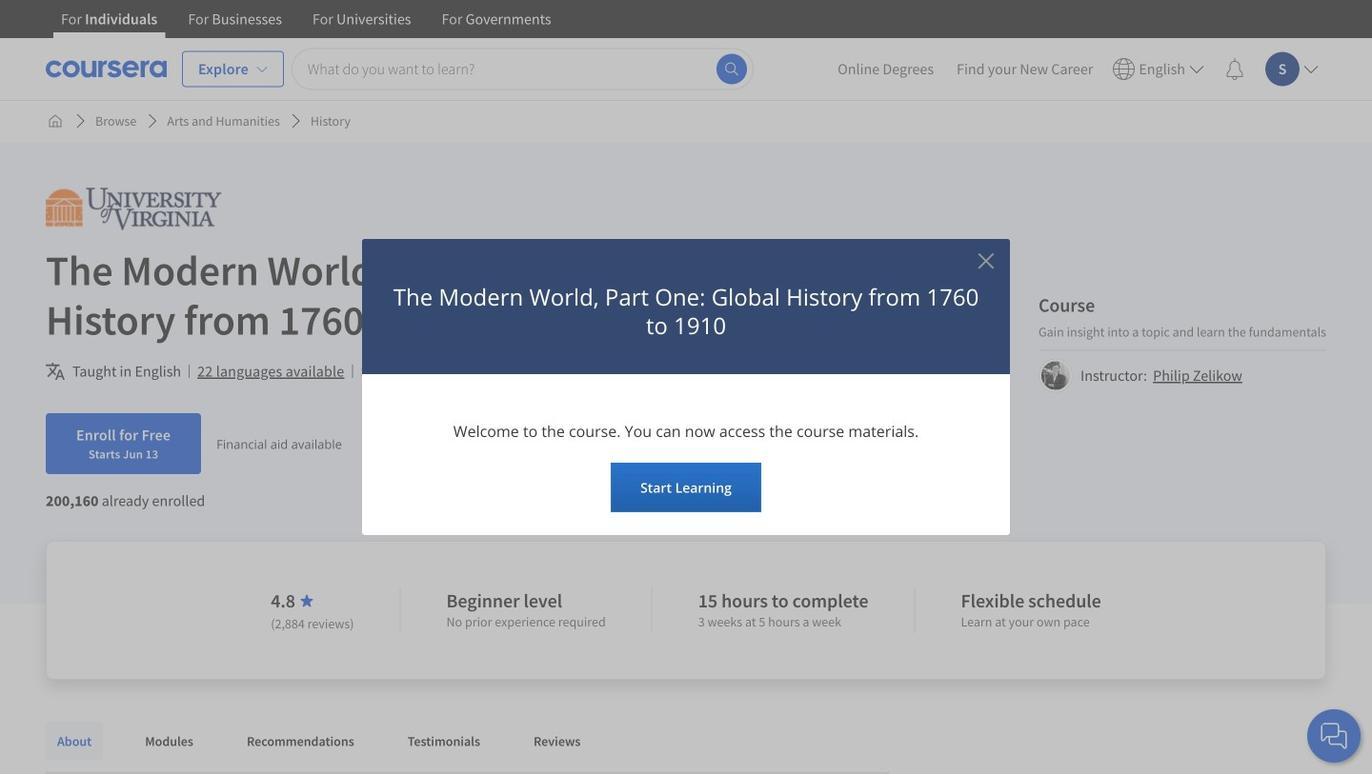 Task type: locate. For each thing, give the bounding box(es) containing it.
What do you want to learn? text field
[[292, 48, 754, 90]]

banner navigation
[[46, 0, 567, 38]]

coursera image
[[46, 54, 167, 84]]

None search field
[[292, 48, 754, 90]]

menu item
[[1105, 46, 1213, 92]]

menu
[[827, 38, 1327, 100]]

home image
[[48, 113, 63, 129]]



Task type: describe. For each thing, give the bounding box(es) containing it.
university of virginia image
[[46, 188, 222, 231]]

philip zelikow image
[[1042, 362, 1070, 390]]



Task type: vqa. For each thing, say whether or not it's contained in the screenshot.
excellence
no



